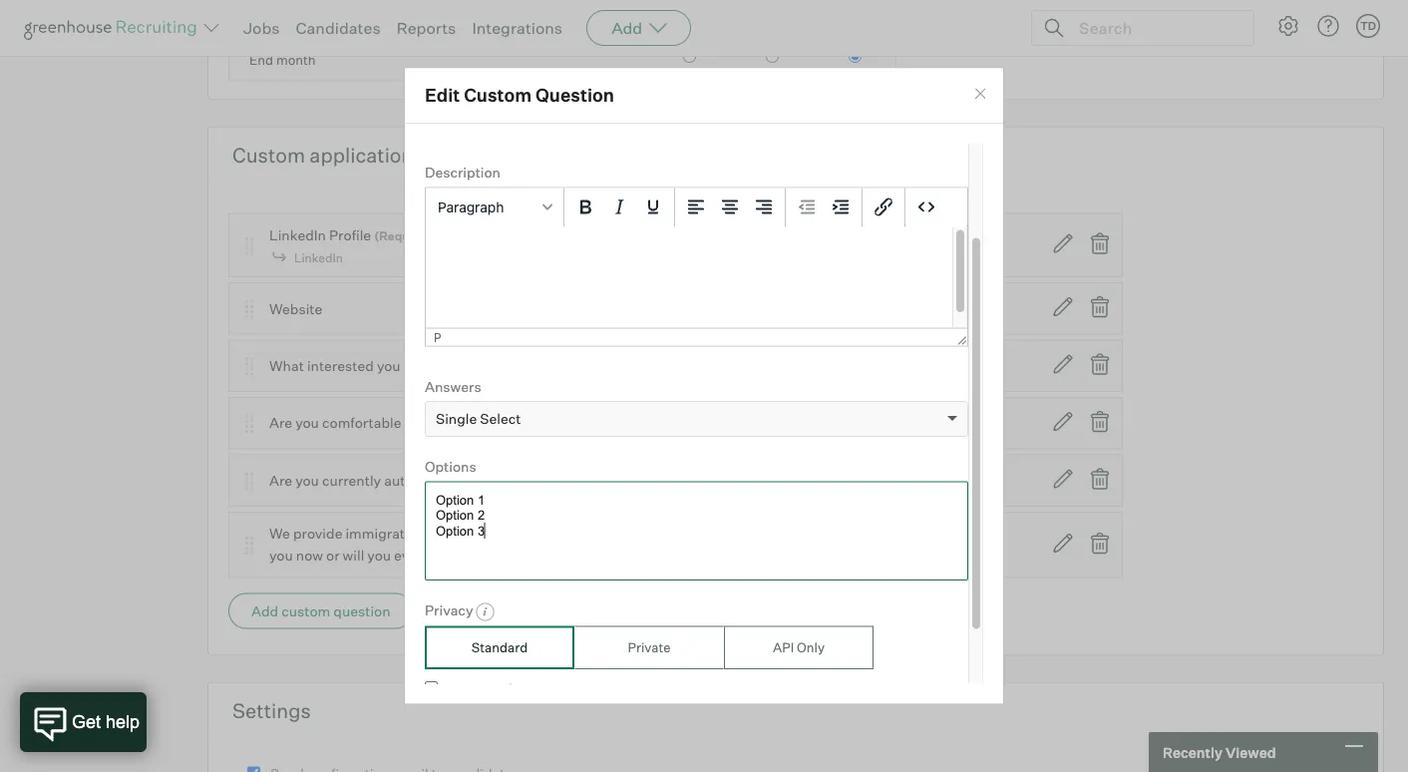 Task type: locate. For each thing, give the bounding box(es) containing it.
(required) right profile
[[374, 228, 438, 243]]

add custom question button
[[228, 593, 414, 629]]

you left about
[[377, 357, 401, 374]]

week?
[[699, 414, 741, 432]]

work left lawfully
[[474, 472, 506, 489]]

standard
[[472, 639, 528, 655]]

0 vertical spatial to
[[457, 472, 471, 489]]

us? inside we provide immigration and sponsorship support to new employees based on their unique circumstances. do you now or will you ever require sponsorship to work in the us?
[[650, 547, 677, 564]]

to
[[457, 472, 471, 489], [594, 525, 608, 542], [559, 547, 572, 564]]

work
[[474, 472, 506, 489], [575, 547, 607, 564]]

2 horizontal spatial to
[[594, 525, 608, 542]]

to down support
[[559, 547, 572, 564]]

in right lawfully
[[561, 472, 573, 489]]

description
[[425, 163, 501, 180]]

edit custom question
[[425, 84, 614, 106]]

profile
[[329, 226, 371, 244]]

linkedin
[[269, 226, 326, 244], [294, 250, 343, 265]]

linkedin left profile
[[269, 226, 326, 244]]

sponsorship up require
[[456, 525, 537, 542]]

(required) inside are you currently authorized to work lawfully in the us? (required)
[[631, 474, 695, 488]]

1 toolbar from the left
[[565, 187, 675, 226]]

comfortable
[[322, 414, 401, 432]]

1 vertical spatial (required)
[[631, 474, 695, 488]]

custom inside "dialog"
[[464, 84, 532, 106]]

candidates
[[296, 18, 381, 38]]

0 horizontal spatial (required)
[[374, 228, 438, 243]]

jobs
[[243, 18, 280, 38]]

0 horizontal spatial us?
[[601, 472, 628, 489]]

reports
[[397, 18, 456, 38]]

select
[[480, 409, 521, 427]]

what
[[269, 357, 304, 374]]

0 vertical spatial custom
[[464, 84, 532, 106]]

in down new
[[610, 547, 622, 564]]

0 horizontal spatial custom
[[232, 142, 305, 167]]

are you currently authorized to work lawfully in the us? (required)
[[269, 472, 695, 489]]

are for are you comfortable working in an office in san francisco 5 days a week?
[[269, 414, 292, 432]]

1 horizontal spatial us?
[[650, 547, 677, 564]]

about
[[404, 357, 442, 374]]

only
[[797, 639, 825, 655]]

1 vertical spatial us?
[[650, 547, 677, 564]]

on
[[757, 525, 773, 542]]

work inside we provide immigration and sponsorship support to new employees based on their unique circumstances. do you now or will you ever require sponsorship to work in the us?
[[575, 547, 607, 564]]

linkedin down profile
[[294, 250, 343, 265]]

paragraph group
[[426, 187, 968, 226]]

linkedin for linkedin profile (required)
[[269, 226, 326, 244]]

an
[[475, 414, 491, 432]]

us? down the employees
[[650, 547, 677, 564]]

copy from another job button
[[433, 593, 624, 629]]

candidates link
[[296, 18, 381, 38]]

copy
[[456, 602, 490, 620]]

0 horizontal spatial the
[[576, 472, 598, 489]]

custom right edit
[[464, 84, 532, 106]]

will
[[343, 547, 364, 564]]

support
[[540, 525, 591, 542]]

sponsorship
[[456, 525, 537, 542], [475, 547, 556, 564]]

1 vertical spatial to
[[594, 525, 608, 542]]

are up we
[[269, 472, 292, 489]]

add left 'custom'
[[251, 602, 278, 620]]

(required) inside linkedin profile (required)
[[374, 228, 438, 243]]

1 horizontal spatial (required)
[[631, 474, 695, 488]]

custom left application
[[232, 142, 305, 167]]

None checkbox
[[247, 767, 260, 772]]

us?
[[601, 472, 628, 489], [650, 547, 677, 564]]

provide
[[293, 525, 343, 542]]

private option
[[575, 625, 724, 669]]

1 vertical spatial linkedin
[[294, 250, 343, 265]]

1 horizontal spatial add
[[612, 18, 643, 38]]

are down "what"
[[269, 414, 292, 432]]

1 are from the top
[[269, 414, 292, 432]]

the down new
[[625, 547, 647, 564]]

the inside we provide immigration and sponsorship support to new employees based on their unique circumstances. do you now or will you ever require sponsorship to work in the us?
[[625, 547, 647, 564]]

0 horizontal spatial add
[[251, 602, 278, 620]]

add
[[612, 18, 643, 38], [251, 602, 278, 620]]

we
[[269, 525, 290, 542]]

single select option
[[436, 409, 521, 427]]

add inside popup button
[[612, 18, 643, 38]]

0 horizontal spatial work
[[474, 472, 506, 489]]

to right authorized
[[457, 472, 471, 489]]

sponsorship down support
[[475, 547, 556, 564]]

1 vertical spatial the
[[625, 547, 647, 564]]

add button
[[587, 10, 691, 46]]

add up question
[[612, 18, 643, 38]]

1 horizontal spatial work
[[575, 547, 607, 564]]

recently
[[1163, 743, 1223, 761]]

in
[[460, 414, 472, 432], [533, 414, 545, 432], [561, 472, 573, 489], [610, 547, 622, 564]]

1 horizontal spatial the
[[625, 547, 647, 564]]

to left new
[[594, 525, 608, 542]]

0 vertical spatial linkedin
[[269, 226, 326, 244]]

lawfully
[[509, 472, 558, 489]]

2 vertical spatial to
[[559, 547, 572, 564]]

1 horizontal spatial to
[[559, 547, 572, 564]]

1 vertical spatial work
[[575, 547, 607, 564]]

add inside 'button'
[[251, 602, 278, 620]]

authorized
[[384, 472, 454, 489]]

edit
[[425, 84, 460, 106]]

td button
[[1353, 10, 1385, 42]]

are for are you currently authorized to work lawfully in the us? (required)
[[269, 472, 292, 489]]

end month
[[249, 52, 316, 68]]

1 horizontal spatial custom
[[464, 84, 532, 106]]

1 vertical spatial are
[[269, 472, 292, 489]]

(required)
[[374, 228, 438, 243], [631, 474, 695, 488]]

us? up new
[[601, 472, 628, 489]]

you
[[377, 357, 401, 374], [295, 414, 319, 432], [295, 472, 319, 489], [269, 547, 293, 564], [367, 547, 391, 564]]

api
[[773, 639, 794, 655]]

office
[[494, 414, 530, 432]]

you left comfortable
[[295, 414, 319, 432]]

the right lawfully
[[576, 472, 598, 489]]

toolbar
[[565, 187, 675, 226], [675, 187, 786, 226], [786, 187, 863, 226]]

the
[[576, 472, 598, 489], [625, 547, 647, 564]]

0 vertical spatial (required)
[[374, 228, 438, 243]]

None radio
[[683, 50, 696, 63], [766, 50, 779, 63], [683, 50, 696, 63], [766, 50, 779, 63]]

0 vertical spatial are
[[269, 414, 292, 432]]

custom
[[464, 84, 532, 106], [232, 142, 305, 167]]

None radio
[[683, 0, 696, 5], [849, 50, 862, 63], [683, 0, 696, 5], [849, 50, 862, 63]]

custom application questions
[[232, 142, 510, 167]]

p button
[[434, 330, 442, 344]]

settings
[[232, 698, 311, 723]]

Search text field
[[1074, 13, 1236, 42]]

0 vertical spatial the
[[576, 472, 598, 489]]

1 vertical spatial sponsorship
[[475, 547, 556, 564]]

work down support
[[575, 547, 607, 564]]

another
[[527, 602, 578, 620]]

1 vertical spatial add
[[251, 602, 278, 620]]

0 vertical spatial work
[[474, 472, 506, 489]]

p
[[434, 330, 442, 344]]

Required checkbox
[[425, 681, 438, 694]]

you down immigration
[[367, 547, 391, 564]]

add custom question
[[251, 602, 391, 620]]

do
[[961, 525, 980, 542]]

what interested you about adept?
[[269, 357, 492, 374]]

require
[[425, 547, 472, 564]]

2 are from the top
[[269, 472, 292, 489]]

(required) up the employees
[[631, 474, 695, 488]]

0 vertical spatial add
[[612, 18, 643, 38]]



Task type: vqa. For each thing, say whether or not it's contained in the screenshot.
Private
yes



Task type: describe. For each thing, give the bounding box(es) containing it.
2 toolbar from the left
[[675, 187, 786, 226]]

single
[[436, 409, 477, 427]]

and
[[428, 525, 453, 542]]

resize image
[[958, 335, 968, 345]]

api only
[[773, 639, 825, 655]]

privacy
[[425, 601, 473, 618]]

integrations
[[472, 18, 563, 38]]

viewed
[[1226, 743, 1276, 761]]

custom
[[282, 602, 330, 620]]

based
[[714, 525, 754, 542]]

3 toolbar from the left
[[786, 187, 863, 226]]

paragraph
[[438, 198, 504, 215]]

0 vertical spatial us?
[[601, 472, 628, 489]]

td button
[[1357, 14, 1381, 38]]

you left currently
[[295, 472, 319, 489]]

month
[[276, 52, 316, 68]]

td
[[1361, 19, 1377, 32]]

now
[[296, 547, 323, 564]]

from
[[493, 602, 524, 620]]

adept?
[[445, 357, 492, 374]]

are you comfortable working in an office in san francisco 5 days a week?
[[269, 414, 741, 432]]

circumstances.
[[858, 525, 958, 542]]

employees
[[640, 525, 711, 542]]

close image
[[973, 86, 989, 102]]

a
[[688, 414, 696, 432]]

edit custom question dialog
[[404, 18, 1005, 705]]

working
[[404, 414, 457, 432]]

required
[[453, 680, 513, 697]]

in inside we provide immigration and sponsorship support to new employees based on their unique circumstances. do you now or will you ever require sponsorship to work in the us?
[[610, 547, 622, 564]]

days
[[654, 414, 685, 432]]

1 vertical spatial custom
[[232, 142, 305, 167]]

answers
[[425, 377, 481, 394]]

copy from another job
[[456, 602, 601, 620]]

Enter each option on a new line. text field
[[425, 481, 969, 580]]

new
[[611, 525, 637, 542]]

private
[[628, 639, 671, 655]]

0 vertical spatial sponsorship
[[456, 525, 537, 542]]

san
[[548, 414, 573, 432]]

linkedin profile (required)
[[269, 226, 438, 244]]

ever
[[394, 547, 422, 564]]

in left the an
[[460, 414, 472, 432]]

options
[[425, 457, 476, 475]]

job
[[581, 602, 601, 620]]

their
[[777, 525, 807, 542]]

immigration
[[346, 525, 425, 542]]

add for add
[[612, 18, 643, 38]]

in left 'san'
[[533, 414, 545, 432]]

currently
[[322, 472, 381, 489]]

question
[[333, 602, 391, 620]]

end
[[249, 52, 273, 68]]

we provide immigration and sponsorship support to new employees based on their unique circumstances. do you now or will you ever require sponsorship to work in the us?
[[269, 525, 980, 564]]

website
[[269, 300, 323, 317]]

recently viewed
[[1163, 743, 1276, 761]]

francisco
[[576, 414, 640, 432]]

5
[[643, 414, 651, 432]]

greenhouse recruiting image
[[24, 16, 204, 40]]

reports link
[[397, 18, 456, 38]]

add for add custom question
[[251, 602, 278, 620]]

standard option
[[425, 625, 575, 669]]

unique
[[810, 525, 855, 542]]

interested
[[307, 357, 374, 374]]

paragraph button
[[430, 189, 560, 223]]

0 horizontal spatial to
[[457, 472, 471, 489]]

or
[[326, 547, 340, 564]]

questions
[[418, 142, 510, 167]]

api only option
[[724, 625, 874, 669]]

application
[[310, 142, 413, 167]]

configure image
[[1277, 14, 1301, 38]]

question
[[536, 84, 614, 106]]

integrations link
[[472, 18, 563, 38]]

linkedin for linkedin
[[294, 250, 343, 265]]

you down we
[[269, 547, 293, 564]]

single select
[[436, 409, 521, 427]]

jobs link
[[243, 18, 280, 38]]



